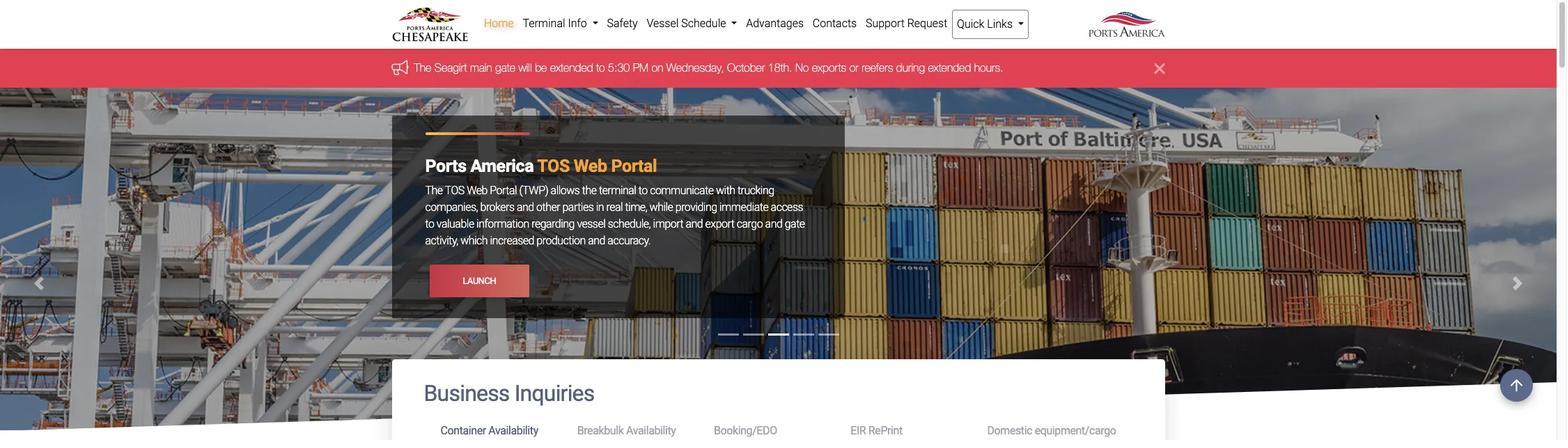 Task type: describe. For each thing, give the bounding box(es) containing it.
contacts
[[813, 17, 857, 30]]

the for the seagirt main gate will be extended to 5:30 pm on wednesday, october 18th.  no exports or reefers during extended hours.
[[414, 62, 432, 74]]

vessel schedule
[[647, 17, 729, 30]]

container availability
[[441, 424, 538, 438]]

pm
[[633, 62, 649, 74]]

eir reprint link
[[834, 419, 971, 440]]

seagirt
[[435, 62, 467, 74]]

eir reprint
[[851, 424, 903, 438]]

quick links link
[[952, 10, 1029, 39]]

the for the tos web portal (twp) allows the terminal to communicate with trucking companies,                         brokers and other parties in real time, while providing immediate access to valuable                         information regarding vessel schedule, import and export cargo and gate activity, which increased production and accuracy.
[[425, 184, 443, 197]]

while
[[650, 201, 673, 214]]

tos inside the tos web portal (twp) allows the terminal to communicate with trucking companies,                         brokers and other parties in real time, while providing immediate access to valuable                         information regarding vessel schedule, import and export cargo and gate activity, which increased production and accuracy.
[[445, 184, 465, 197]]

home link
[[480, 10, 518, 38]]

companies,
[[425, 201, 478, 214]]

to inside alert
[[596, 62, 605, 74]]

in
[[596, 201, 604, 214]]

support
[[866, 17, 905, 30]]

ports
[[425, 156, 467, 177]]

america
[[471, 156, 534, 177]]

brokers
[[480, 201, 515, 214]]

bullhorn image
[[392, 60, 414, 75]]

2 horizontal spatial to
[[639, 184, 648, 197]]

terminal info link
[[518, 10, 603, 38]]

communicate
[[650, 184, 714, 197]]

import
[[653, 218, 684, 231]]

the tos web portal (twp) allows the terminal to communicate with trucking companies,                         brokers and other parties in real time, while providing immediate access to valuable                         information regarding vessel schedule, import and export cargo and gate activity, which increased production and accuracy.
[[425, 184, 805, 248]]

gate inside the tos web portal (twp) allows the terminal to communicate with trucking companies,                         brokers and other parties in real time, while providing immediate access to valuable                         information regarding vessel schedule, import and export cargo and gate activity, which increased production and accuracy.
[[785, 218, 805, 231]]

gate inside alert
[[495, 62, 516, 74]]

be
[[535, 62, 547, 74]]

access
[[771, 201, 803, 214]]

no
[[796, 62, 809, 74]]

2 vertical spatial to
[[425, 218, 434, 231]]

accuracy.
[[608, 234, 651, 248]]

support request link
[[862, 10, 952, 38]]

will
[[519, 62, 532, 74]]

vessel schedule link
[[642, 10, 742, 38]]

quick links
[[957, 17, 1016, 31]]

cargo
[[737, 218, 763, 231]]

5:30
[[608, 62, 630, 74]]

increased
[[490, 234, 534, 248]]

and down providing
[[686, 218, 703, 231]]

1 extended from the left
[[550, 62, 593, 74]]

booking/edo link
[[697, 419, 834, 440]]

the seagirt main gate will be extended to 5:30 pm on wednesday, october 18th.  no exports or reefers during extended hours. link
[[414, 62, 1004, 74]]

portal inside the tos web portal (twp) allows the terminal to communicate with trucking companies,                         brokers and other parties in real time, while providing immediate access to valuable                         information regarding vessel schedule, import and export cargo and gate activity, which increased production and accuracy.
[[490, 184, 517, 197]]

and down access
[[765, 218, 783, 231]]

domestic
[[988, 424, 1033, 438]]

2 extended from the left
[[928, 62, 971, 74]]

trucking
[[738, 184, 774, 197]]

(twp)
[[519, 184, 548, 197]]

activity,
[[425, 234, 458, 248]]

on
[[652, 62, 664, 74]]

schedule
[[682, 17, 726, 30]]

breakbulk
[[577, 424, 624, 438]]

other
[[537, 201, 560, 214]]

launch link
[[430, 265, 530, 297]]

production
[[537, 234, 586, 248]]

main
[[470, 62, 492, 74]]

information
[[477, 218, 529, 231]]

with
[[716, 184, 735, 197]]

the seagirt main gate will be extended to 5:30 pm on wednesday, october 18th.  no exports or reefers during extended hours. alert
[[0, 49, 1557, 88]]

real
[[606, 201, 623, 214]]

domestic equipment/cargo
[[988, 424, 1117, 438]]

vessel
[[647, 17, 679, 30]]

which
[[461, 234, 488, 248]]

providing
[[676, 201, 717, 214]]

request
[[908, 17, 948, 30]]

contacts link
[[809, 10, 862, 38]]

domestic equipment/cargo link
[[971, 419, 1133, 440]]



Task type: vqa. For each thing, say whether or not it's contained in the screenshot.
your
no



Task type: locate. For each thing, give the bounding box(es) containing it.
the up companies,
[[425, 184, 443, 197]]

1 horizontal spatial web
[[574, 156, 607, 177]]

ports america tos web portal
[[425, 156, 657, 177]]

quick
[[957, 17, 985, 31]]

inquiries
[[515, 381, 595, 407]]

advantages
[[746, 17, 804, 30]]

1 vertical spatial web
[[467, 184, 488, 197]]

business
[[424, 381, 510, 407]]

0 vertical spatial to
[[596, 62, 605, 74]]

to up time,
[[639, 184, 648, 197]]

reprint
[[869, 424, 903, 438]]

hours.
[[975, 62, 1004, 74]]

0 horizontal spatial extended
[[550, 62, 593, 74]]

extended
[[550, 62, 593, 74], [928, 62, 971, 74]]

october
[[727, 62, 765, 74]]

1 horizontal spatial gate
[[785, 218, 805, 231]]

1 horizontal spatial extended
[[928, 62, 971, 74]]

parties
[[563, 201, 594, 214]]

and down (twp)
[[517, 201, 534, 214]]

the inside the tos web portal (twp) allows the terminal to communicate with trucking companies,                         brokers and other parties in real time, while providing immediate access to valuable                         information regarding vessel schedule, import and export cargo and gate activity, which increased production and accuracy.
[[425, 184, 443, 197]]

availability down business inquiries
[[489, 424, 538, 438]]

extended right during
[[928, 62, 971, 74]]

0 horizontal spatial availability
[[489, 424, 538, 438]]

reefers
[[862, 62, 893, 74]]

valuable
[[437, 218, 474, 231]]

tos up 'allows'
[[537, 156, 570, 177]]

export
[[706, 218, 735, 231]]

1 vertical spatial tos
[[445, 184, 465, 197]]

terminal
[[599, 184, 636, 197]]

0 horizontal spatial web
[[467, 184, 488, 197]]

breakbulk availability
[[577, 424, 676, 438]]

portal up brokers
[[490, 184, 517, 197]]

exports
[[812, 62, 847, 74]]

equipment/cargo
[[1035, 424, 1117, 438]]

0 horizontal spatial portal
[[490, 184, 517, 197]]

availability for breakbulk availability
[[626, 424, 676, 438]]

0 horizontal spatial to
[[425, 218, 434, 231]]

safety link
[[603, 10, 642, 38]]

links
[[987, 17, 1013, 31]]

support request
[[866, 17, 948, 30]]

to up activity,
[[425, 218, 434, 231]]

or
[[850, 62, 859, 74]]

portal up terminal
[[611, 156, 657, 177]]

immediate
[[720, 201, 769, 214]]

availability right breakbulk
[[626, 424, 676, 438]]

and
[[517, 201, 534, 214], [686, 218, 703, 231], [765, 218, 783, 231], [588, 234, 605, 248]]

web inside the tos web portal (twp) allows the terminal to communicate with trucking companies,                         brokers and other parties in real time, while providing immediate access to valuable                         information regarding vessel schedule, import and export cargo and gate activity, which increased production and accuracy.
[[467, 184, 488, 197]]

and down vessel
[[588, 234, 605, 248]]

1 vertical spatial the
[[425, 184, 443, 197]]

gate left the will
[[495, 62, 516, 74]]

gate
[[495, 62, 516, 74], [785, 218, 805, 231]]

18th.
[[768, 62, 793, 74]]

web
[[574, 156, 607, 177], [467, 184, 488, 197]]

go to top image
[[1501, 369, 1534, 402]]

schedule,
[[608, 218, 651, 231]]

the inside alert
[[414, 62, 432, 74]]

time,
[[625, 201, 647, 214]]

0 vertical spatial tos
[[537, 156, 570, 177]]

vessel
[[577, 218, 606, 231]]

1 horizontal spatial to
[[596, 62, 605, 74]]

tos
[[537, 156, 570, 177], [445, 184, 465, 197]]

web up brokers
[[467, 184, 488, 197]]

0 horizontal spatial tos
[[445, 184, 465, 197]]

1 horizontal spatial portal
[[611, 156, 657, 177]]

regarding
[[532, 218, 575, 231]]

availability
[[489, 424, 538, 438], [626, 424, 676, 438]]

during
[[897, 62, 925, 74]]

allows
[[551, 184, 580, 197]]

launch
[[463, 276, 496, 286]]

breakbulk availability link
[[561, 419, 697, 440]]

0 vertical spatial portal
[[611, 156, 657, 177]]

eir
[[851, 424, 866, 438]]

0 horizontal spatial gate
[[495, 62, 516, 74]]

advantages link
[[742, 10, 809, 38]]

2 availability from the left
[[626, 424, 676, 438]]

tos up companies,
[[445, 184, 465, 197]]

the left seagirt
[[414, 62, 432, 74]]

to left 5:30
[[596, 62, 605, 74]]

1 horizontal spatial tos
[[537, 156, 570, 177]]

portal
[[611, 156, 657, 177], [490, 184, 517, 197]]

gate down access
[[785, 218, 805, 231]]

to
[[596, 62, 605, 74], [639, 184, 648, 197], [425, 218, 434, 231]]

extended right be
[[550, 62, 593, 74]]

info
[[568, 17, 587, 30]]

1 availability from the left
[[489, 424, 538, 438]]

tos web portal image
[[0, 88, 1557, 440]]

home
[[484, 17, 514, 30]]

wednesday,
[[667, 62, 724, 74]]

1 vertical spatial gate
[[785, 218, 805, 231]]

business inquiries
[[424, 381, 595, 407]]

container availability link
[[424, 419, 561, 440]]

0 vertical spatial gate
[[495, 62, 516, 74]]

0 vertical spatial web
[[574, 156, 607, 177]]

the seagirt main gate will be extended to 5:30 pm on wednesday, october 18th.  no exports or reefers during extended hours.
[[414, 62, 1004, 74]]

terminal info
[[523, 17, 590, 30]]

0 vertical spatial the
[[414, 62, 432, 74]]

1 vertical spatial to
[[639, 184, 648, 197]]

container
[[441, 424, 486, 438]]

web up the
[[574, 156, 607, 177]]

1 vertical spatial portal
[[490, 184, 517, 197]]

close image
[[1155, 60, 1165, 77]]

booking/edo
[[714, 424, 777, 438]]

1 horizontal spatial availability
[[626, 424, 676, 438]]

the
[[582, 184, 597, 197]]

safety
[[607, 17, 638, 30]]

availability for container availability
[[489, 424, 538, 438]]

terminal
[[523, 17, 565, 30]]



